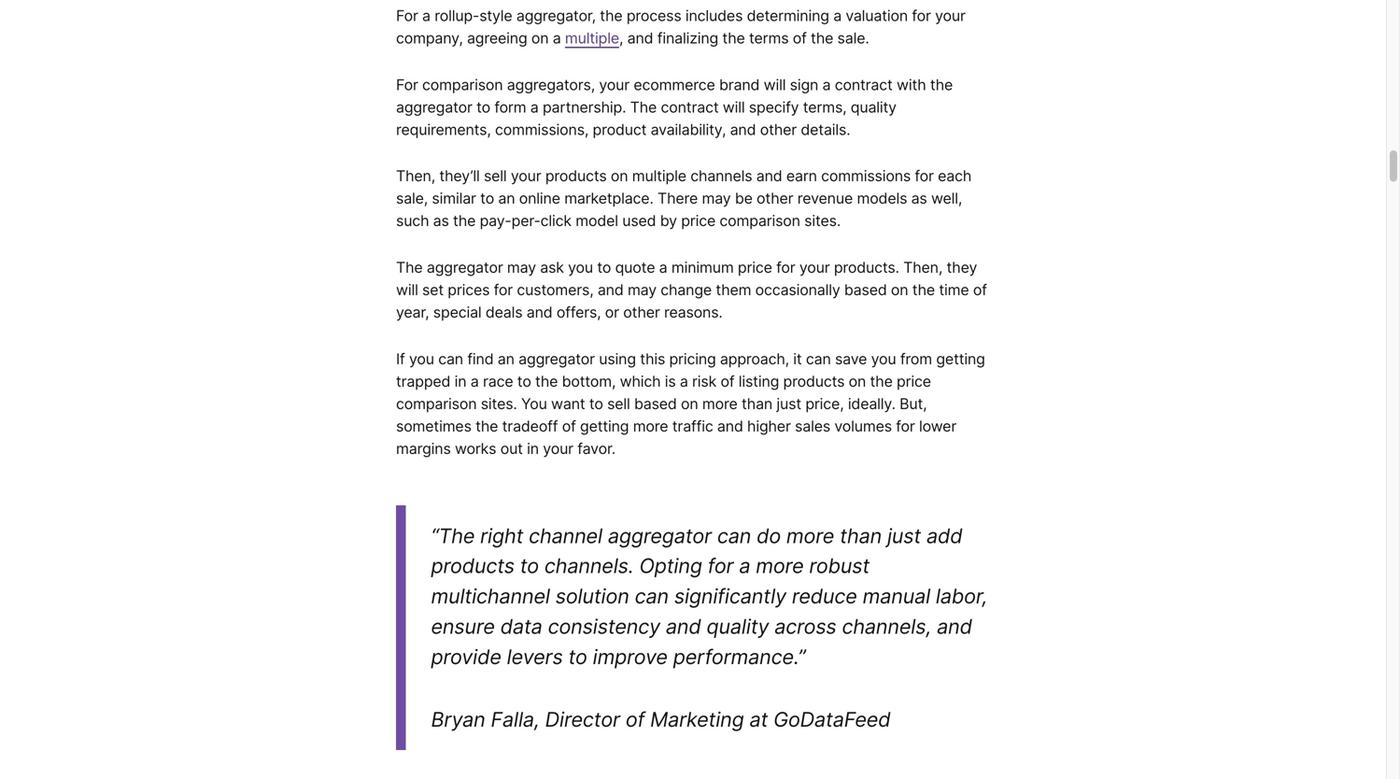 Task type: vqa. For each thing, say whether or not it's contained in the screenshot.
open account menu image
no



Task type: describe. For each thing, give the bounding box(es) containing it.
aggregator inside for comparison aggregators, your ecommerce brand will sign a contract with the aggregator to form a partnership. the contract will specify terms, quality requirements, commissions, product availability, and other details.
[[396, 98, 472, 116]]

works
[[455, 440, 496, 458]]

time
[[939, 281, 969, 299]]

commissions,
[[495, 120, 589, 139]]

the inside the aggregator may ask you to quote a minimum price for your products. then, they will set prices for customers, and may change them occasionally based on the time of year, special deals and offers, or other reasons.
[[396, 258, 423, 277]]

details.
[[801, 120, 851, 139]]

for a rollup-style aggregator, the process includes determining a valuation for your company, agreeing on a
[[396, 6, 966, 47]]

a down aggregator,
[[553, 29, 561, 47]]

quote
[[615, 258, 655, 277]]

for inside then, they'll sell your products on multiple channels and earn commissions for each sale, similar to an online marketplace. there may be other revenue models as well, such as the pay-per-click model used by price comparison sites.
[[915, 167, 934, 185]]

if
[[396, 350, 405, 368]]

channels.
[[545, 554, 634, 578]]

multichannel
[[431, 584, 550, 608]]

godatafeed
[[774, 707, 891, 732]]

other inside the aggregator may ask you to quote a minimum price for your products. then, they will set prices for customers, and may change them occasionally based on the time of year, special deals and offers, or other reasons.
[[623, 303, 660, 321]]

bryan falla, director of marketing at godatafeed
[[431, 707, 896, 732]]

occasionally
[[755, 281, 840, 299]]

ecommerce
[[634, 76, 715, 94]]

can left do
[[717, 523, 751, 548]]

sign
[[790, 76, 819, 94]]

sites. inside then, they'll sell your products on multiple channels and earn commissions for each sale, similar to an online marketplace. there may be other revenue models as well, such as the pay-per-click model used by price comparison sites.
[[805, 212, 841, 230]]

the inside for a rollup-style aggregator, the process includes determining a valuation for your company, agreeing on a
[[600, 6, 623, 25]]

offers,
[[557, 303, 601, 321]]

significantly
[[674, 584, 787, 608]]

your inside for a rollup-style aggregator, the process includes determining a valuation for your company, agreeing on a
[[935, 6, 966, 25]]

channel
[[529, 523, 603, 548]]

the up works
[[476, 417, 498, 435]]

such
[[396, 212, 429, 230]]

products inside "the right channel aggregator can do more than just add products to channels. opting for a more robust multichannel solution can significantly reduce manual labor, ensure data consistency and quality across channels, and provide levers to improve performance."
[[431, 554, 515, 578]]

and inside if you can find an aggregator using this pricing approach, it can save you from getting trapped in a race to the bottom, which is a risk of listing products on the price comparison sites. you want to sell based on more than just price, ideally. but, sometimes the tradeoff of getting more traffic and higher sales volumes for lower margins works out in your favor.
[[717, 417, 743, 435]]

be
[[735, 189, 753, 208]]

comparison inside for comparison aggregators, your ecommerce brand will sign a contract with the aggregator to form a partnership. the contract will specify terms, quality requirements, commissions, product availability, and other details.
[[422, 76, 503, 94]]

manual
[[863, 584, 930, 608]]

you
[[521, 395, 547, 413]]

aggregator inside the aggregator may ask you to quote a minimum price for your products. then, they will set prices for customers, and may change them occasionally based on the time of year, special deals and offers, or other reasons.
[[427, 258, 503, 277]]

volumes
[[835, 417, 892, 435]]

a right sign
[[823, 76, 831, 94]]

a up company,
[[422, 6, 431, 25]]

per-
[[512, 212, 541, 230]]

channels
[[691, 167, 752, 185]]

revenue
[[798, 189, 853, 208]]

the up ideally.
[[870, 372, 893, 390]]

the inside the aggregator may ask you to quote a minimum price for your products. then, they will set prices for customers, and may change them occasionally based on the time of year, special deals and offers, or other reasons.
[[913, 281, 935, 299]]

availability,
[[651, 120, 726, 139]]

for up "occasionally"
[[776, 258, 795, 277]]

solution
[[556, 584, 629, 608]]

pay-
[[480, 212, 512, 230]]

a inside "the right channel aggregator can do more than just add products to channels. opting for a more robust multichannel solution can significantly reduce manual labor, ensure data consistency and quality across channels, and provide levers to improve performance."
[[739, 554, 750, 578]]

lower
[[919, 417, 957, 435]]

opting
[[639, 554, 702, 578]]

listing
[[739, 372, 779, 390]]

traffic
[[672, 417, 713, 435]]

the inside for comparison aggregators, your ecommerce brand will sign a contract with the aggregator to form a partnership. the contract will specify terms, quality requirements, commissions, product availability, and other details.
[[930, 76, 953, 94]]

if you can find an aggregator using this pricing approach, it can save you from getting trapped in a race to the bottom, which is a risk of listing products on the price comparison sites. you want to sell based on more than just price, ideally. but, sometimes the tradeoff of getting more traffic and higher sales volumes for lower margins works out in your favor.
[[396, 350, 985, 458]]

trapped
[[396, 372, 451, 390]]

sales
[[795, 417, 831, 435]]

save
[[835, 350, 867, 368]]

for for for a rollup-style aggregator, the process includes determining a valuation for your company, agreeing on a
[[396, 6, 418, 25]]

product
[[593, 120, 647, 139]]

other inside then, they'll sell your products on multiple channels and earn commissions for each sale, similar to an online marketplace. there may be other revenue models as well, such as the pay-per-click model used by price comparison sites.
[[757, 189, 794, 208]]

price inside then, they'll sell your products on multiple channels and earn commissions for each sale, similar to an online marketplace. there may be other revenue models as well, such as the pay-per-click model used by price comparison sites.
[[681, 212, 716, 230]]

sale.
[[838, 29, 869, 47]]

your inside then, they'll sell your products on multiple channels and earn commissions for each sale, similar to an online marketplace. there may be other revenue models as well, such as the pay-per-click model used by price comparison sites.
[[511, 167, 541, 185]]

you inside the aggregator may ask you to quote a minimum price for your products. then, they will set prices for customers, and may change them occasionally based on the time of year, special deals and offers, or other reasons.
[[568, 258, 593, 277]]

"the right channel aggregator can do more than just add products to channels. opting for a more robust multichannel solution can significantly reduce manual labor, ensure data consistency and quality across channels, and provide levers to improve performance."
[[431, 523, 988, 669]]

and inside then, they'll sell your products on multiple channels and earn commissions for each sale, similar to an online marketplace. there may be other revenue models as well, such as the pay-per-click model used by price comparison sites.
[[756, 167, 782, 185]]

of down 'want'
[[562, 417, 576, 435]]

on inside the aggregator may ask you to quote a minimum price for your products. then, they will set prices for customers, and may change them occasionally based on the time of year, special deals and offers, or other reasons.
[[891, 281, 908, 299]]

ideally.
[[848, 395, 896, 413]]

for inside for a rollup-style aggregator, the process includes determining a valuation for your company, agreeing on a
[[912, 6, 931, 25]]

quality inside "the right channel aggregator can do more than just add products to channels. opting for a more robust multichannel solution can significantly reduce manual labor, ensure data consistency and quality across channels, and provide levers to improve performance."
[[707, 614, 769, 638]]

can right it
[[806, 350, 831, 368]]

then, inside the aggregator may ask you to quote a minimum price for your products. then, they will set prices for customers, and may change them occasionally based on the time of year, special deals and offers, or other reasons.
[[903, 258, 943, 277]]

your inside if you can find an aggregator using this pricing approach, it can save you from getting trapped in a race to the bottom, which is a risk of listing products on the price comparison sites. you want to sell based on more than just price, ideally. but, sometimes the tradeoff of getting more traffic and higher sales volumes for lower margins works out in your favor.
[[543, 440, 574, 458]]

labor,
[[936, 584, 988, 608]]

they
[[947, 258, 977, 277]]

each
[[938, 167, 972, 185]]

comparison inside then, they'll sell your products on multiple channels and earn commissions for each sale, similar to an online marketplace. there may be other revenue models as well, such as the pay-per-click model used by price comparison sites.
[[720, 212, 800, 230]]

multiple inside then, they'll sell your products on multiple channels and earn commissions for each sale, similar to an online marketplace. there may be other revenue models as well, such as the pay-per-click model used by price comparison sites.
[[632, 167, 687, 185]]

determining
[[747, 6, 829, 25]]

of right risk
[[721, 372, 735, 390]]

reduce
[[792, 584, 857, 608]]

is
[[665, 372, 676, 390]]

sell inside then, they'll sell your products on multiple channels and earn commissions for each sale, similar to an online marketplace. there may be other revenue models as well, such as the pay-per-click model used by price comparison sites.
[[484, 167, 507, 185]]

other inside for comparison aggregators, your ecommerce brand will sign a contract with the aggregator to form a partnership. the contract will specify terms, quality requirements, commissions, product availability, and other details.
[[760, 120, 797, 139]]

the aggregator may ask you to quote a minimum price for your products. then, they will set prices for customers, and may change them occasionally based on the time of year, special deals and offers, or other reasons.
[[396, 258, 987, 321]]

they'll
[[439, 167, 480, 185]]

and up or
[[598, 281, 624, 299]]

your inside the aggregator may ask you to quote a minimum price for your products. then, they will set prices for customers, and may change them occasionally based on the time of year, special deals and offers, or other reasons.
[[800, 258, 830, 277]]

channels,
[[842, 614, 932, 638]]

to down bottom,
[[589, 395, 603, 413]]

similar
[[432, 189, 476, 208]]

more down do
[[756, 554, 804, 578]]

click
[[541, 212, 572, 230]]

and inside for comparison aggregators, your ecommerce brand will sign a contract with the aggregator to form a partnership. the contract will specify terms, quality requirements, commissions, product availability, and other details.
[[730, 120, 756, 139]]

with
[[897, 76, 926, 94]]

a up sale.
[[833, 6, 842, 25]]

2 vertical spatial may
[[628, 281, 657, 299]]

right
[[480, 523, 523, 548]]

multiple , and finalizing the terms of the sale.
[[565, 29, 873, 47]]

robust
[[809, 554, 870, 578]]

add
[[927, 523, 963, 548]]

"the
[[431, 523, 475, 548]]

for comparison aggregators, your ecommerce brand will sign a contract with the aggregator to form a partnership. the contract will specify terms, quality requirements, commissions, product availability, and other details.
[[396, 76, 953, 139]]

brand
[[719, 76, 760, 94]]

valuation
[[846, 6, 908, 25]]

approach,
[[720, 350, 789, 368]]

want
[[551, 395, 585, 413]]

there
[[658, 189, 698, 208]]

change
[[661, 281, 712, 299]]

for up deals
[[494, 281, 513, 299]]

race
[[483, 372, 513, 390]]

marketplace.
[[564, 189, 654, 208]]

across
[[775, 614, 837, 638]]

to inside the aggregator may ask you to quote a minimum price for your products. then, they will set prices for customers, and may change them occasionally based on the time of year, special deals and offers, or other reasons.
[[597, 258, 611, 277]]

model
[[576, 212, 618, 230]]

or
[[605, 303, 619, 321]]

the down "includes"
[[723, 29, 745, 47]]

from
[[900, 350, 932, 368]]

a right is
[[680, 372, 688, 390]]

on up traffic on the bottom
[[681, 395, 698, 413]]

find
[[467, 350, 494, 368]]

just inside "the right channel aggregator can do more than just add products to channels. opting for a more robust multichannel solution can significantly reduce manual labor, ensure data consistency and quality across channels, and provide levers to improve performance."
[[887, 523, 921, 548]]

products inside if you can find an aggregator using this pricing approach, it can save you from getting trapped in a race to the bottom, which is a risk of listing products on the price comparison sites. you want to sell based on more than just price, ideally. but, sometimes the tradeoff of getting more traffic and higher sales volumes for lower margins works out in your favor.
[[783, 372, 845, 390]]

ask
[[540, 258, 564, 277]]

quality inside for comparison aggregators, your ecommerce brand will sign a contract with the aggregator to form a partnership. the contract will specify terms, quality requirements, commissions, product availability, and other details.
[[851, 98, 897, 116]]

price inside if you can find an aggregator using this pricing approach, it can save you from getting trapped in a race to the bottom, which is a risk of listing products on the price comparison sites. you want to sell based on more than just price, ideally. but, sometimes the tradeoff of getting more traffic and higher sales volumes for lower margins works out in your favor.
[[897, 372, 931, 390]]

used
[[622, 212, 656, 230]]

products inside then, they'll sell your products on multiple channels and earn commissions for each sale, similar to an online marketplace. there may be other revenue models as well, such as the pay-per-click model used by price comparison sites.
[[545, 167, 607, 185]]

includes
[[686, 6, 743, 25]]

more left traffic on the bottom
[[633, 417, 668, 435]]

at
[[750, 707, 768, 732]]

on down save
[[849, 372, 866, 390]]

your inside for comparison aggregators, your ecommerce brand will sign a contract with the aggregator to form a partnership. the contract will specify terms, quality requirements, commissions, product availability, and other details.
[[599, 76, 630, 94]]

of inside the aggregator may ask you to quote a minimum price for your products. then, they will set prices for customers, and may change them occasionally based on the time of year, special deals and offers, or other reasons.
[[973, 281, 987, 299]]

sites. inside if you can find an aggregator using this pricing approach, it can save you from getting trapped in a race to the bottom, which is a risk of listing products on the price comparison sites. you want to sell based on more than just price, ideally. but, sometimes the tradeoff of getting more traffic and higher sales volumes for lower margins works out in your favor.
[[481, 395, 517, 413]]



Task type: locate. For each thing, give the bounding box(es) containing it.
1 horizontal spatial sites.
[[805, 212, 841, 230]]

will up specify on the right of the page
[[764, 76, 786, 94]]

more down risk
[[702, 395, 738, 413]]

consistency
[[548, 614, 660, 638]]

the down similar
[[453, 212, 476, 230]]

out
[[500, 440, 523, 458]]

1 horizontal spatial price
[[738, 258, 772, 277]]

for down company,
[[396, 76, 418, 94]]

may down the quote
[[628, 281, 657, 299]]

an inside then, they'll sell your products on multiple channels and earn commissions for each sale, similar to an online marketplace. there may be other revenue models as well, such as the pay-per-click model used by price comparison sites.
[[498, 189, 515, 208]]

and down labor,
[[937, 614, 972, 638]]

bottom,
[[562, 372, 616, 390]]

2 vertical spatial will
[[396, 281, 418, 299]]

0 horizontal spatial in
[[455, 372, 467, 390]]

1 horizontal spatial then,
[[903, 258, 943, 277]]

0 horizontal spatial than
[[742, 395, 773, 413]]

risk
[[692, 372, 717, 390]]

1 horizontal spatial just
[[887, 523, 921, 548]]

0 horizontal spatial getting
[[580, 417, 629, 435]]

to down right
[[520, 554, 539, 578]]

2 horizontal spatial you
[[871, 350, 896, 368]]

aggregator up prices
[[427, 258, 503, 277]]

data
[[500, 614, 542, 638]]

2 vertical spatial other
[[623, 303, 660, 321]]

for up significantly
[[708, 554, 734, 578]]

on inside for a rollup-style aggregator, the process includes determining a valuation for your company, agreeing on a
[[531, 29, 549, 47]]

for
[[912, 6, 931, 25], [915, 167, 934, 185], [776, 258, 795, 277], [494, 281, 513, 299], [896, 417, 915, 435], [708, 554, 734, 578]]

for right valuation
[[912, 6, 931, 25]]

as down similar
[[433, 212, 449, 230]]

0 vertical spatial comparison
[[422, 76, 503, 94]]

tradeoff
[[502, 417, 558, 435]]

other
[[760, 120, 797, 139], [757, 189, 794, 208], [623, 303, 660, 321]]

marketing
[[650, 707, 744, 732]]

finalizing
[[657, 29, 718, 47]]

2 for from the top
[[396, 76, 418, 94]]

aggregator up the requirements,
[[396, 98, 472, 116]]

partnership.
[[543, 98, 626, 116]]

to inside for comparison aggregators, your ecommerce brand will sign a contract with the aggregator to form a partnership. the contract will specify terms, quality requirements, commissions, product availability, and other details.
[[477, 98, 490, 116]]

sell right the they'll
[[484, 167, 507, 185]]

this
[[640, 350, 665, 368]]

online
[[519, 189, 560, 208]]

on down aggregator,
[[531, 29, 549, 47]]

on down "products."
[[891, 281, 908, 299]]

contract up the availability,
[[661, 98, 719, 116]]

aggregator inside if you can find an aggregator using this pricing approach, it can save you from getting trapped in a race to the bottom, which is a risk of listing products on the price comparison sites. you want to sell based on more than just price, ideally. but, sometimes the tradeoff of getting more traffic and higher sales volumes for lower margins works out in your favor.
[[519, 350, 595, 368]]

0 vertical spatial multiple
[[565, 29, 619, 47]]

products
[[545, 167, 607, 185], [783, 372, 845, 390], [431, 554, 515, 578]]

and down customers,
[[527, 303, 553, 321]]

0 vertical spatial other
[[760, 120, 797, 139]]

0 vertical spatial based
[[844, 281, 887, 299]]

0 horizontal spatial sites.
[[481, 395, 517, 413]]

falla,
[[491, 707, 540, 732]]

1 vertical spatial in
[[527, 440, 539, 458]]

1 horizontal spatial multiple
[[632, 167, 687, 185]]

then,
[[396, 167, 435, 185], [903, 258, 943, 277]]

2 vertical spatial price
[[897, 372, 931, 390]]

earn
[[786, 167, 817, 185]]

it
[[793, 350, 802, 368]]

by
[[660, 212, 677, 230]]

will up "year," at the left top of page
[[396, 281, 418, 299]]

1 vertical spatial will
[[723, 98, 745, 116]]

and down significantly
[[666, 614, 701, 638]]

1 vertical spatial than
[[840, 523, 882, 548]]

in right trapped
[[455, 372, 467, 390]]

favor.
[[578, 440, 616, 458]]

1 horizontal spatial may
[[628, 281, 657, 299]]

and
[[627, 29, 653, 47], [730, 120, 756, 139], [756, 167, 782, 185], [598, 281, 624, 299], [527, 303, 553, 321], [717, 417, 743, 435], [666, 614, 701, 638], [937, 614, 972, 638]]

0 horizontal spatial contract
[[661, 98, 719, 116]]

0 horizontal spatial based
[[634, 395, 677, 413]]

and down specify on the right of the page
[[730, 120, 756, 139]]

rollup-
[[435, 6, 479, 25]]

based down is
[[634, 395, 677, 413]]

0 horizontal spatial then,
[[396, 167, 435, 185]]

a up significantly
[[739, 554, 750, 578]]

for left each
[[915, 167, 934, 185]]

a right the quote
[[659, 258, 668, 277]]

1 vertical spatial the
[[396, 258, 423, 277]]

for inside for a rollup-style aggregator, the process includes determining a valuation for your company, agreeing on a
[[396, 6, 418, 25]]

the
[[630, 98, 657, 116], [396, 258, 423, 277]]

customers,
[[517, 281, 594, 299]]

1 vertical spatial multiple
[[632, 167, 687, 185]]

1 vertical spatial may
[[507, 258, 536, 277]]

sometimes
[[396, 417, 472, 435]]

sites. down revenue
[[805, 212, 841, 230]]

2 horizontal spatial products
[[783, 372, 845, 390]]

special
[[433, 303, 482, 321]]

aggregator inside "the right channel aggregator can do more than just add products to channels. opting for a more robust multichannel solution can significantly reduce manual labor, ensure data consistency and quality across channels, and provide levers to improve performance."
[[608, 523, 712, 548]]

1 horizontal spatial the
[[630, 98, 657, 116]]

contract up terms,
[[835, 76, 893, 94]]

0 vertical spatial price
[[681, 212, 716, 230]]

1 vertical spatial based
[[634, 395, 677, 413]]

based down "products."
[[844, 281, 887, 299]]

than down listing
[[742, 395, 773, 413]]

quality up performance." on the bottom of the page
[[707, 614, 769, 638]]

to up you
[[517, 372, 531, 390]]

sale,
[[396, 189, 428, 208]]

1 vertical spatial quality
[[707, 614, 769, 638]]

on
[[531, 29, 549, 47], [611, 167, 628, 185], [891, 281, 908, 299], [849, 372, 866, 390], [681, 395, 698, 413]]

0 vertical spatial the
[[630, 98, 657, 116]]

for for for comparison aggregators, your ecommerce brand will sign a contract with the aggregator to form a partnership. the contract will specify terms, quality requirements, commissions, product availability, and other details.
[[396, 76, 418, 94]]

,
[[619, 29, 623, 47]]

a up commissions,
[[530, 98, 539, 116]]

based inside if you can find an aggregator using this pricing approach, it can save you from getting trapped in a race to the bottom, which is a risk of listing products on the price comparison sites. you want to sell based on more than just price, ideally. but, sometimes the tradeoff of getting more traffic and higher sales volumes for lower margins works out in your favor.
[[634, 395, 677, 413]]

performance."
[[673, 644, 806, 669]]

then, up sale,
[[396, 167, 435, 185]]

sell down which
[[607, 395, 630, 413]]

1 vertical spatial then,
[[903, 258, 943, 277]]

0 vertical spatial as
[[911, 189, 927, 208]]

requirements,
[[396, 120, 491, 139]]

but,
[[900, 395, 927, 413]]

1 vertical spatial other
[[757, 189, 794, 208]]

then, inside then, they'll sell your products on multiple channels and earn commissions for each sale, similar to an online marketplace. there may be other revenue models as well, such as the pay-per-click model used by price comparison sites.
[[396, 167, 435, 185]]

to down consistency at the left bottom
[[568, 644, 587, 669]]

based inside the aggregator may ask you to quote a minimum price for your products. then, they will set prices for customers, and may change them occasionally based on the time of year, special deals and offers, or other reasons.
[[844, 281, 887, 299]]

2 vertical spatial comparison
[[396, 395, 477, 413]]

than inside if you can find an aggregator using this pricing approach, it can save you from getting trapped in a race to the bottom, which is a risk of listing products on the price comparison sites. you want to sell based on more than just price, ideally. but, sometimes the tradeoff of getting more traffic and higher sales volumes for lower margins works out in your favor.
[[742, 395, 773, 413]]

0 vertical spatial may
[[702, 189, 731, 208]]

1 horizontal spatial based
[[844, 281, 887, 299]]

multiple up there
[[632, 167, 687, 185]]

0 vertical spatial for
[[396, 6, 418, 25]]

2 horizontal spatial price
[[897, 372, 931, 390]]

your up partnership.
[[599, 76, 630, 94]]

then, they'll sell your products on multiple channels and earn commissions for each sale, similar to an online marketplace. there may be other revenue models as well, such as the pay-per-click model used by price comparison sites.
[[396, 167, 972, 230]]

1 horizontal spatial will
[[723, 98, 745, 116]]

aggregator up opting
[[608, 523, 712, 548]]

just up higher at the bottom right of page
[[777, 395, 802, 413]]

director
[[545, 707, 620, 732]]

than up robust
[[840, 523, 882, 548]]

you right if
[[409, 350, 434, 368]]

1 vertical spatial for
[[396, 76, 418, 94]]

2 horizontal spatial will
[[764, 76, 786, 94]]

just left add
[[887, 523, 921, 548]]

you left "from"
[[871, 350, 896, 368]]

1 vertical spatial just
[[887, 523, 921, 548]]

1 for from the top
[[396, 6, 418, 25]]

aggregator,
[[516, 6, 596, 25]]

sell inside if you can find an aggregator using this pricing approach, it can save you from getting trapped in a race to the bottom, which is a risk of listing products on the price comparison sites. you want to sell based on more than just price, ideally. but, sometimes the tradeoff of getting more traffic and higher sales volumes for lower margins works out in your favor.
[[607, 395, 630, 413]]

0 vertical spatial in
[[455, 372, 467, 390]]

price up them
[[738, 258, 772, 277]]

0 vertical spatial just
[[777, 395, 802, 413]]

multiple link
[[565, 29, 619, 47]]

can down opting
[[635, 584, 669, 608]]

price inside the aggregator may ask you to quote a minimum price for your products. then, they will set prices for customers, and may change them occasionally based on the time of year, special deals and offers, or other reasons.
[[738, 258, 772, 277]]

may down channels
[[702, 189, 731, 208]]

0 vertical spatial quality
[[851, 98, 897, 116]]

levers
[[507, 644, 563, 669]]

the inside for comparison aggregators, your ecommerce brand will sign a contract with the aggregator to form a partnership. the contract will specify terms, quality requirements, commissions, product availability, and other details.
[[630, 98, 657, 116]]

0 vertical spatial getting
[[936, 350, 985, 368]]

1 vertical spatial contract
[[661, 98, 719, 116]]

for inside if you can find an aggregator using this pricing approach, it can save you from getting trapped in a race to the bottom, which is a risk of listing products on the price comparison sites. you want to sell based on more than just price, ideally. but, sometimes the tradeoff of getting more traffic and higher sales volumes for lower margins works out in your favor.
[[896, 417, 915, 435]]

2 horizontal spatial may
[[702, 189, 731, 208]]

0 horizontal spatial the
[[396, 258, 423, 277]]

commissions
[[821, 167, 911, 185]]

1 horizontal spatial than
[[840, 523, 882, 548]]

0 horizontal spatial you
[[409, 350, 434, 368]]

1 vertical spatial products
[[783, 372, 845, 390]]

prices
[[448, 281, 490, 299]]

for up company,
[[396, 6, 418, 25]]

on up the marketplace.
[[611, 167, 628, 185]]

1 vertical spatial sell
[[607, 395, 630, 413]]

using
[[599, 350, 636, 368]]

for inside for comparison aggregators, your ecommerce brand will sign a contract with the aggregator to form a partnership. the contract will specify terms, quality requirements, commissions, product availability, and other details.
[[396, 76, 418, 94]]

aggregator up bottom,
[[519, 350, 595, 368]]

the inside then, they'll sell your products on multiple channels and earn commissions for each sale, similar to an online marketplace. there may be other revenue models as well, such as the pay-per-click model used by price comparison sites.
[[453, 212, 476, 230]]

products up the marketplace.
[[545, 167, 607, 185]]

of right director
[[626, 707, 645, 732]]

sites.
[[805, 212, 841, 230], [481, 395, 517, 413]]

0 vertical spatial sell
[[484, 167, 507, 185]]

then, up time at the right of page
[[903, 258, 943, 277]]

will inside the aggregator may ask you to quote a minimum price for your products. then, they will set prices for customers, and may change them occasionally based on the time of year, special deals and offers, or other reasons.
[[396, 281, 418, 299]]

price up but,
[[897, 372, 931, 390]]

0 vertical spatial products
[[545, 167, 607, 185]]

which
[[620, 372, 661, 390]]

1 horizontal spatial sell
[[607, 395, 630, 413]]

2 vertical spatial products
[[431, 554, 515, 578]]

your up "occasionally"
[[800, 258, 830, 277]]

in
[[455, 372, 467, 390], [527, 440, 539, 458]]

0 horizontal spatial quality
[[707, 614, 769, 638]]

a inside the aggregator may ask you to quote a minimum price for your products. then, they will set prices for customers, and may change them occasionally based on the time of year, special deals and offers, or other reasons.
[[659, 258, 668, 277]]

than inside "the right channel aggregator can do more than just add products to channels. opting for a more robust multichannel solution can significantly reduce manual labor, ensure data consistency and quality across channels, and provide levers to improve performance."
[[840, 523, 882, 548]]

an up pay-
[[498, 189, 515, 208]]

for inside "the right channel aggregator can do more than just add products to channels. opting for a more robust multichannel solution can significantly reduce manual labor, ensure data consistency and quality across channels, and provide levers to improve performance."
[[708, 554, 734, 578]]

can left find
[[438, 350, 463, 368]]

pricing
[[669, 350, 716, 368]]

sites. down race
[[481, 395, 517, 413]]

agreeing
[[467, 29, 527, 47]]

1 horizontal spatial as
[[911, 189, 927, 208]]

will
[[764, 76, 786, 94], [723, 98, 745, 116], [396, 281, 418, 299]]

ensure
[[431, 614, 495, 638]]

a down find
[[471, 372, 479, 390]]

other right be on the top right of page
[[757, 189, 794, 208]]

to left the quote
[[597, 258, 611, 277]]

0 horizontal spatial products
[[431, 554, 515, 578]]

provide
[[431, 644, 501, 669]]

1 horizontal spatial contract
[[835, 76, 893, 94]]

may left 'ask'
[[507, 258, 536, 277]]

and right ,
[[627, 29, 653, 47]]

of down determining
[[793, 29, 807, 47]]

1 horizontal spatial in
[[527, 440, 539, 458]]

price,
[[806, 395, 844, 413]]

products.
[[834, 258, 899, 277]]

sell
[[484, 167, 507, 185], [607, 395, 630, 413]]

the left time at the right of page
[[913, 281, 935, 299]]

0 vertical spatial sites.
[[805, 212, 841, 230]]

models
[[857, 189, 907, 208]]

comparison up the requirements,
[[422, 76, 503, 94]]

just inside if you can find an aggregator using this pricing approach, it can save you from getting trapped in a race to the bottom, which is a risk of listing products on the price comparison sites. you want to sell based on more than just price, ideally. but, sometimes the tradeoff of getting more traffic and higher sales volumes for lower margins works out in your favor.
[[777, 395, 802, 413]]

multiple
[[565, 29, 619, 47], [632, 167, 687, 185]]

1 vertical spatial comparison
[[720, 212, 800, 230]]

do
[[757, 523, 781, 548]]

reasons.
[[664, 303, 723, 321]]

your right valuation
[[935, 6, 966, 25]]

0 horizontal spatial sell
[[484, 167, 507, 185]]

minimum
[[672, 258, 734, 277]]

higher
[[747, 417, 791, 435]]

0 vertical spatial will
[[764, 76, 786, 94]]

the left sale.
[[811, 29, 834, 47]]

1 vertical spatial an
[[498, 350, 515, 368]]

the up you
[[535, 372, 558, 390]]

quality
[[851, 98, 897, 116], [707, 614, 769, 638]]

1 vertical spatial sites.
[[481, 395, 517, 413]]

0 horizontal spatial price
[[681, 212, 716, 230]]

year,
[[396, 303, 429, 321]]

0 horizontal spatial as
[[433, 212, 449, 230]]

your up online
[[511, 167, 541, 185]]

terms,
[[803, 98, 847, 116]]

bryan
[[431, 707, 485, 732]]

0 vertical spatial than
[[742, 395, 773, 413]]

on inside then, they'll sell your products on multiple channels and earn commissions for each sale, similar to an online marketplace. there may be other revenue models as well, such as the pay-per-click model used by price comparison sites.
[[611, 167, 628, 185]]

0 horizontal spatial just
[[777, 395, 802, 413]]

you right 'ask'
[[568, 258, 593, 277]]

1 horizontal spatial quality
[[851, 98, 897, 116]]

1 vertical spatial price
[[738, 258, 772, 277]]

0 horizontal spatial will
[[396, 281, 418, 299]]

1 horizontal spatial getting
[[936, 350, 985, 368]]

for
[[396, 6, 418, 25], [396, 76, 418, 94]]

quality right terms,
[[851, 98, 897, 116]]

more right do
[[787, 523, 834, 548]]

to
[[477, 98, 490, 116], [480, 189, 494, 208], [597, 258, 611, 277], [517, 372, 531, 390], [589, 395, 603, 413], [520, 554, 539, 578], [568, 644, 587, 669]]

getting up the favor.
[[580, 417, 629, 435]]

0 vertical spatial contract
[[835, 76, 893, 94]]

will down brand
[[723, 98, 745, 116]]

just
[[777, 395, 802, 413], [887, 523, 921, 548]]

well,
[[931, 189, 962, 208]]

multiple down aggregator,
[[565, 29, 619, 47]]

contract
[[835, 76, 893, 94], [661, 98, 719, 116]]

0 horizontal spatial multiple
[[565, 29, 619, 47]]

getting right "from"
[[936, 350, 985, 368]]

1 horizontal spatial you
[[568, 258, 593, 277]]

0 vertical spatial then,
[[396, 167, 435, 185]]

for down but,
[[896, 417, 915, 435]]

an inside if you can find an aggregator using this pricing approach, it can save you from getting trapped in a race to the bottom, which is a risk of listing products on the price comparison sites. you want to sell based on more than just price, ideally. but, sometimes the tradeoff of getting more traffic and higher sales volumes for lower margins works out in your favor.
[[498, 350, 515, 368]]

a
[[422, 6, 431, 25], [833, 6, 842, 25], [553, 29, 561, 47], [823, 76, 831, 94], [530, 98, 539, 116], [659, 258, 668, 277], [471, 372, 479, 390], [680, 372, 688, 390], [739, 554, 750, 578]]

the up ,
[[600, 6, 623, 25]]

comparison
[[422, 76, 503, 94], [720, 212, 800, 230], [396, 395, 477, 413]]

your down tradeoff
[[543, 440, 574, 458]]

1 vertical spatial getting
[[580, 417, 629, 435]]

comparison inside if you can find an aggregator using this pricing approach, it can save you from getting trapped in a race to the bottom, which is a risk of listing products on the price comparison sites. you want to sell based on more than just price, ideally. but, sometimes the tradeoff of getting more traffic and higher sales volumes for lower margins works out in your favor.
[[396, 395, 477, 413]]

and right traffic on the bottom
[[717, 417, 743, 435]]

to up pay-
[[480, 189, 494, 208]]

the right with
[[930, 76, 953, 94]]

price right by
[[681, 212, 716, 230]]

1 vertical spatial as
[[433, 212, 449, 230]]

1 horizontal spatial products
[[545, 167, 607, 185]]

of right time at the right of page
[[973, 281, 987, 299]]

as
[[911, 189, 927, 208], [433, 212, 449, 230]]

0 vertical spatial an
[[498, 189, 515, 208]]

products up multichannel at the left
[[431, 554, 515, 578]]

the up product
[[630, 98, 657, 116]]

to inside then, they'll sell your products on multiple channels and earn commissions for each sale, similar to an online marketplace. there may be other revenue models as well, such as the pay-per-click model used by price comparison sites.
[[480, 189, 494, 208]]

0 horizontal spatial may
[[507, 258, 536, 277]]

other down specify on the right of the page
[[760, 120, 797, 139]]

may inside then, they'll sell your products on multiple channels and earn commissions for each sale, similar to an online marketplace. there may be other revenue models as well, such as the pay-per-click model used by price comparison sites.
[[702, 189, 731, 208]]



